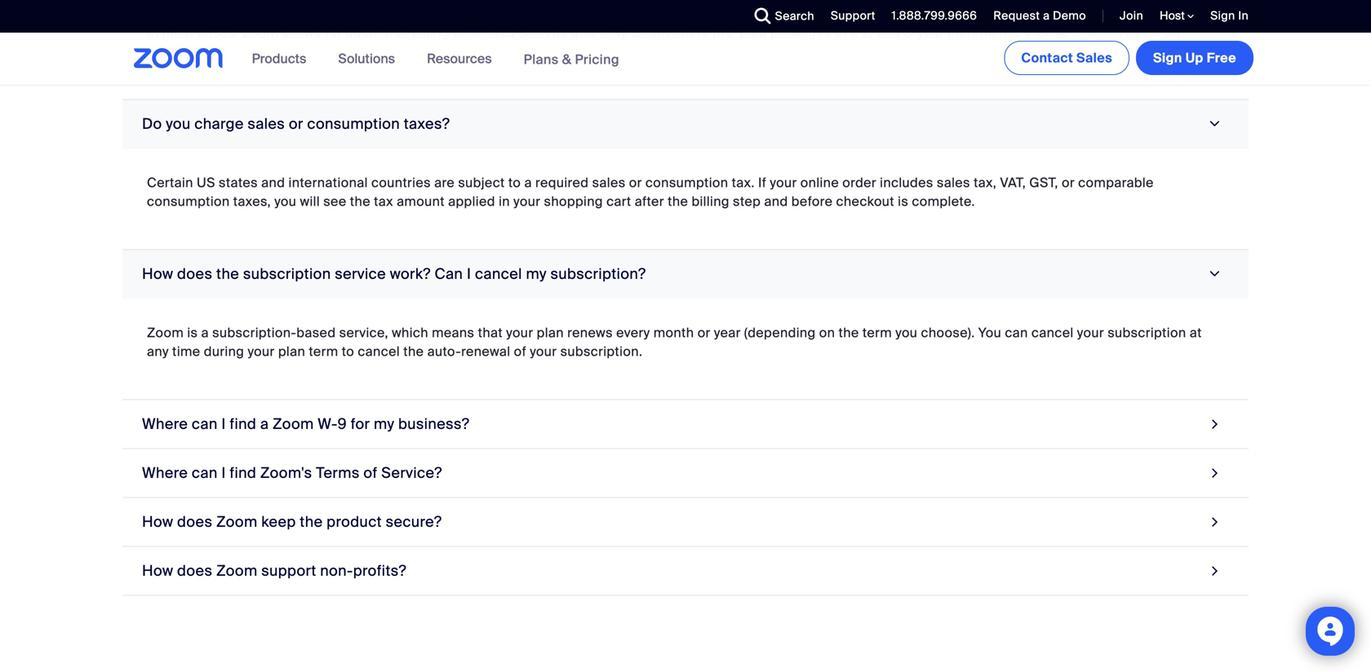 Task type: describe. For each thing, give the bounding box(es) containing it.
any
[[147, 343, 169, 360]]

please
[[1026, 24, 1069, 41]]

required
[[536, 174, 589, 191]]

zoom's
[[260, 464, 312, 483]]

every
[[616, 324, 650, 341]]

host button
[[1160, 8, 1194, 24]]

0 vertical spatial term
[[863, 324, 892, 341]]

where can i find zoom's terms of service? button
[[122, 449, 1249, 498]]

after
[[635, 193, 664, 210]]

pre-
[[713, 24, 740, 41]]

or up after
[[629, 174, 642, 191]]

profits?
[[353, 562, 407, 581]]

where for where can i find a zoom w-9 for my business?
[[142, 415, 188, 434]]

a inside dropdown button
[[260, 415, 269, 434]]

the right after
[[668, 193, 688, 210]]

&
[[562, 51, 572, 68]]

zoom inside dropdown button
[[273, 415, 314, 434]]

1.888.799.9666 button right 2,
[[880, 0, 981, 33]]

certain us states and international countries are subject to a required sales or consumption tax. if your online order includes sales tax, vat, gst, or comparable consumption taxes, you will see the tax amount applied in your shopping cart after the billing step and before checkout is complete.
[[147, 174, 1154, 210]]

1 vertical spatial term
[[309, 343, 338, 360]]

work?
[[390, 265, 431, 283]]

contact inside meetings navigation
[[1022, 49, 1073, 67]]

how for how does zoom keep the product secure?
[[142, 513, 173, 532]]

right image for where can i find a zoom w-9 for my business?
[[1208, 413, 1223, 435]]

a up please
[[1043, 8, 1050, 23]]

right image for do you charge sales or consumption taxes?
[[1204, 116, 1226, 131]]

0 vertical spatial and
[[877, 24, 901, 41]]

or right gst,
[[1062, 174, 1075, 191]]

contact sales link down join
[[1073, 24, 1161, 41]]

month
[[654, 324, 694, 341]]

0 vertical spatial in
[[835, 24, 847, 41]]

resources
[[427, 50, 492, 67]]

can for where can i find a zoom w-9 for my business?
[[192, 415, 218, 434]]

paid
[[740, 24, 767, 41]]

non-
[[320, 562, 353, 581]]

w-
[[318, 415, 338, 434]]

2 horizontal spatial cancel
[[1032, 324, 1074, 341]]

step
[[733, 193, 761, 210]]

renewal
[[461, 343, 511, 360]]

zoom inside zoom is a subscription-based service, which means that your plan renews every month or year (depending on the term you choose). you can cancel your subscription at any time during your plan term to cancel the auto-renewal of your subscription.
[[147, 324, 184, 341]]

0 vertical spatial billing
[[412, 24, 450, 41]]

meetings navigation
[[1001, 33, 1257, 78]]

how for how does zoom support non-profits?
[[142, 562, 173, 581]]

find for a
[[230, 415, 257, 434]]

business?
[[398, 415, 470, 434]]

tax,
[[974, 174, 997, 191]]

solutions
[[338, 50, 395, 67]]

demo
[[1053, 8, 1087, 23]]

includes
[[880, 174, 934, 191]]

where can i find a zoom w-9 for my business? button
[[122, 400, 1249, 449]]

states
[[219, 174, 258, 191]]

tax
[[374, 193, 393, 210]]

tax.
[[732, 174, 755, 191]]

cart
[[607, 193, 631, 210]]

based
[[297, 324, 336, 341]]

year inside zoom is a subscription-based service, which means that your plan renews every month or year (depending on the term you choose). you can cancel your subscription at any time during your plan term to cancel the auto-renewal of your subscription.
[[714, 324, 741, 341]]

auto-
[[427, 343, 461, 360]]

join link left 'host'
[[1108, 0, 1148, 33]]

i for where can i find a zoom w-9 for my business?
[[222, 415, 226, 434]]

zoom left keep
[[216, 513, 258, 532]]

search
[[775, 9, 815, 24]]

sign for sign up free
[[1153, 49, 1183, 67]]

2 vertical spatial consumption
[[147, 193, 230, 210]]

packages
[[771, 24, 832, 41]]

plans
[[524, 51, 559, 68]]

means
[[432, 324, 475, 341]]

to inside zoom is a subscription-based service, which means that your plan renews every month or year (depending on the term you choose). you can cancel your subscription at any time during your plan term to cancel the auto-renewal of your subscription.
[[342, 343, 354, 360]]

subscription inside zoom is a subscription-based service, which means that your plan renews every month or year (depending on the term you choose). you can cancel your subscription at any time during your plan term to cancel the auto-renewal of your subscription.
[[1108, 324, 1187, 341]]

online
[[801, 174, 839, 191]]

plans & pricing
[[524, 51, 620, 68]]

service?
[[381, 464, 442, 483]]

you
[[979, 324, 1002, 341]]

as
[[553, 24, 568, 41]]

support link up 1,
[[831, 8, 876, 23]]

where for where can i find zoom's terms of service?
[[142, 464, 188, 483]]

a inside zoom is a subscription-based service, which means that your plan renews every month or year (depending on the term you choose). you can cancel your subscription at any time during your plan term to cancel the auto-renewal of your subscription.
[[201, 324, 209, 341]]

zoom left support
[[216, 562, 258, 581]]

subscription inside dropdown button
[[243, 265, 331, 283]]

do you charge sales or consumption taxes? button
[[122, 100, 1249, 149]]

my for business?
[[374, 415, 395, 434]]

amount
[[397, 193, 445, 210]]

tab list containing do you charge sales or consumption taxes?
[[122, 0, 1249, 596]]

renews
[[567, 324, 613, 341]]

us
[[197, 174, 215, 191]]

how does the subscription service work? can i cancel my subscription?
[[142, 265, 646, 283]]

the up subscription-
[[216, 265, 239, 283]]

taxes,
[[233, 193, 271, 210]]

do you charge sales or consumption taxes?
[[142, 114, 450, 133]]

can inside zoom is a subscription-based service, which means that your plan renews every month or year (depending on the term you choose). you can cancel your subscription at any time during your plan term to cancel the auto-renewal of your subscription.
[[1005, 324, 1028, 341]]

service,
[[339, 324, 388, 341]]

sign up free
[[1153, 49, 1237, 67]]

contact sales link inside meetings navigation
[[1004, 41, 1130, 75]]

increments.
[[948, 24, 1023, 41]]

is inside zoom is a subscription-based service, which means that your plan renews every month or year (depending on the term you choose). you can cancel your subscription at any time during your plan term to cancel the auto-renewal of your subscription.
[[187, 324, 198, 341]]

checkout
[[836, 193, 895, 210]]

applied
[[448, 193, 495, 210]]

terms
[[316, 464, 360, 483]]

how for how does the subscription service work? can i cancel my subscription?
[[142, 265, 173, 283]]

how does the subscription service work? can i cancel my subscription? button
[[122, 250, 1249, 299]]

subscription?
[[551, 265, 646, 283]]

on
[[819, 324, 835, 341]]

resources button
[[427, 33, 499, 85]]

does for how does zoom keep the product secure?
[[177, 513, 213, 532]]

keep
[[261, 513, 296, 532]]

shopping
[[544, 193, 603, 210]]

where can i find a zoom w-9 for my business?
[[142, 415, 470, 434]]

during
[[204, 343, 244, 360]]

1 vertical spatial consumption
[[646, 174, 729, 191]]

sign up free button
[[1136, 41, 1254, 75]]

such
[[519, 24, 549, 41]]

order
[[843, 174, 877, 191]]

or inside zoom is a subscription-based service, which means that your plan renews every month or year (depending on the term you choose). you can cancel your subscription at any time during your plan term to cancel the auto-renewal of your subscription.
[[698, 324, 711, 341]]

offers
[[673, 24, 709, 41]]

sign for sign in
[[1211, 8, 1236, 23]]

zoom logo image
[[134, 48, 223, 69]]

vat,
[[1000, 174, 1026, 191]]

request a demo
[[994, 8, 1087, 23]]

which
[[392, 324, 428, 341]]

subscription.
[[560, 343, 643, 360]]

0 horizontal spatial for
[[325, 24, 342, 41]]

the right keep
[[300, 513, 323, 532]]

support
[[831, 8, 876, 23]]

1,
[[850, 24, 859, 41]]

consumption inside do you charge sales or consumption taxes? dropdown button
[[307, 114, 400, 133]]

choose).
[[921, 324, 975, 341]]

support
[[261, 562, 316, 581]]

join link up meetings navigation
[[1120, 8, 1144, 23]]



Task type: vqa. For each thing, say whether or not it's contained in the screenshot.
ZOOM SIGN UP BANNER IMAGE in the left top of the page
no



Task type: locate. For each thing, give the bounding box(es) containing it.
0 vertical spatial i
[[467, 265, 471, 283]]

for inside dropdown button
[[351, 415, 370, 434]]

zoom left offers
[[632, 24, 669, 41]]

3 does from the top
[[177, 562, 213, 581]]

sales right "charge"
[[248, 114, 285, 133]]

1 vertical spatial does
[[177, 513, 213, 532]]

zoom up the any
[[147, 324, 184, 341]]

right image inside how does zoom keep the product secure? dropdown button
[[1208, 511, 1223, 533]]

i down during
[[222, 415, 226, 434]]

a
[[1043, 8, 1050, 23], [524, 174, 532, 191], [201, 324, 209, 341], [260, 415, 269, 434]]

1 horizontal spatial you
[[274, 193, 297, 210]]

consumption
[[307, 114, 400, 133], [646, 174, 729, 191], [147, 193, 230, 210]]

1 vertical spatial subscription
[[1108, 324, 1187, 341]]

product
[[327, 513, 382, 532]]

in down subject
[[499, 193, 510, 210]]

1 vertical spatial sign
[[1153, 49, 1183, 67]]

secure?
[[386, 513, 442, 532]]

0 horizontal spatial and
[[261, 174, 285, 191]]

of
[[514, 343, 527, 360], [364, 464, 378, 483]]

2 vertical spatial i
[[222, 464, 226, 483]]

0 horizontal spatial cancel
[[358, 343, 400, 360]]

1 vertical spatial i
[[222, 415, 226, 434]]

my for subscription?
[[526, 265, 547, 283]]

2 how from the top
[[142, 513, 173, 532]]

in
[[835, 24, 847, 41], [499, 193, 510, 210]]

you left choose).
[[896, 324, 918, 341]]

1 vertical spatial how
[[142, 513, 173, 532]]

0 vertical spatial can
[[1005, 324, 1028, 341]]

consumption down us
[[147, 193, 230, 210]]

1 horizontal spatial year
[[918, 24, 945, 41]]

2 vertical spatial you
[[896, 324, 918, 341]]

to down service,
[[342, 343, 354, 360]]

1 vertical spatial you
[[274, 193, 297, 210]]

0 vertical spatial consumption
[[307, 114, 400, 133]]

0 vertical spatial find
[[230, 415, 257, 434]]

my inside dropdown button
[[374, 415, 395, 434]]

plans & pricing link
[[524, 51, 620, 68], [524, 51, 620, 68]]

plan left 'renews'
[[537, 324, 564, 341]]

i for where can i find zoom's terms of service?
[[222, 464, 226, 483]]

tab list
[[122, 0, 1249, 596]]

consumption up international
[[307, 114, 400, 133]]

0 vertical spatial does
[[177, 265, 213, 283]]

products
[[252, 50, 306, 67]]

subscription-
[[212, 324, 297, 341]]

a up zoom's
[[260, 415, 269, 434]]

0 vertical spatial year
[[918, 24, 945, 41]]

consumption up after
[[646, 174, 729, 191]]

1.888.799.9666 button up 3-
[[892, 8, 977, 23]]

0 vertical spatial sales
[[1126, 24, 1161, 41]]

0 vertical spatial right image
[[1204, 116, 1226, 131]]

right image for i
[[1204, 267, 1226, 282]]

billing left step
[[692, 193, 730, 210]]

0 vertical spatial how
[[142, 265, 173, 283]]

allows
[[282, 24, 322, 41]]

1 vertical spatial right image
[[1208, 462, 1223, 484]]

or right month
[[698, 324, 711, 341]]

how
[[142, 265, 173, 283], [142, 513, 173, 532], [142, 562, 173, 581]]

subscription up based
[[243, 265, 331, 283]]

in up sign up free button in the top of the page
[[1239, 8, 1249, 23]]

support link right search
[[819, 0, 880, 33]]

2 vertical spatial and
[[764, 193, 788, 210]]

1 vertical spatial billing
[[692, 193, 730, 210]]

contact sales
[[1022, 49, 1113, 67]]

can left zoom's
[[192, 464, 218, 483]]

1 vertical spatial sales
[[1077, 49, 1113, 67]]

2 find from the top
[[230, 464, 257, 483]]

2,
[[862, 24, 874, 41]]

time
[[172, 343, 200, 360]]

sales up complete.
[[937, 174, 971, 191]]

is up time
[[187, 324, 198, 341]]

a up during
[[201, 324, 209, 341]]

cases,
[[198, 24, 239, 41]]

0 horizontal spatial consumption
[[147, 193, 230, 210]]

9
[[338, 415, 347, 434]]

of inside dropdown button
[[364, 464, 378, 483]]

right image inside where can i find zoom's terms of service? dropdown button
[[1208, 462, 1223, 484]]

contact sales link down demo
[[1004, 41, 1130, 75]]

0 vertical spatial in
[[1239, 8, 1249, 23]]

1 horizontal spatial sales
[[592, 174, 626, 191]]

quarterly.
[[571, 24, 629, 41]]

at
[[1190, 324, 1202, 341]]

2 vertical spatial right image
[[1208, 560, 1223, 582]]

1 vertical spatial in
[[147, 24, 159, 41]]

3 how from the top
[[142, 562, 173, 581]]

0 horizontal spatial sales
[[248, 114, 285, 133]]

0 horizontal spatial subscription
[[243, 265, 331, 283]]

0 horizontal spatial to
[[342, 343, 354, 360]]

1 where from the top
[[142, 415, 188, 434]]

and
[[877, 24, 901, 41], [261, 174, 285, 191], [764, 193, 788, 210]]

2 vertical spatial can
[[192, 464, 218, 483]]

where inside where can i find a zoom w-9 for my business? dropdown button
[[142, 415, 188, 434]]

sales up cart
[[592, 174, 626, 191]]

zoom up products
[[242, 24, 279, 41]]

1 vertical spatial to
[[342, 343, 354, 360]]

0 horizontal spatial in
[[499, 193, 510, 210]]

i left zoom's
[[222, 464, 226, 483]]

can
[[1005, 324, 1028, 341], [192, 415, 218, 434], [192, 464, 218, 483]]

sales down demo
[[1077, 49, 1113, 67]]

banner
[[114, 33, 1257, 86]]

and right 2,
[[877, 24, 901, 41]]

i
[[467, 265, 471, 283], [222, 415, 226, 434], [222, 464, 226, 483]]

1 vertical spatial right image
[[1208, 413, 1223, 435]]

1 horizontal spatial billing
[[692, 193, 730, 210]]

contact sales link
[[1073, 24, 1161, 41], [1004, 41, 1130, 75]]

sign left up
[[1153, 49, 1183, 67]]

gst,
[[1030, 174, 1059, 191]]

0 horizontal spatial term
[[309, 343, 338, 360]]

where can i find zoom's terms of service?
[[142, 464, 442, 483]]

i right can
[[467, 265, 471, 283]]

2 horizontal spatial and
[[877, 24, 901, 41]]

does
[[177, 265, 213, 283], [177, 513, 213, 532], [177, 562, 213, 581]]

my left subscription?
[[526, 265, 547, 283]]

0 horizontal spatial in
[[147, 24, 159, 41]]

do
[[142, 114, 162, 133]]

request a demo link up contact sales at the top right
[[981, 0, 1091, 33]]

subscription left at
[[1108, 324, 1187, 341]]

1 horizontal spatial my
[[526, 265, 547, 283]]

2 horizontal spatial consumption
[[646, 174, 729, 191]]

see
[[323, 193, 347, 210]]

zoom left w-
[[273, 415, 314, 434]]

right image inside how does zoom support non-profits? dropdown button
[[1208, 560, 1223, 582]]

2 does from the top
[[177, 513, 213, 532]]

0 vertical spatial cancel
[[475, 265, 522, 283]]

1 vertical spatial contact
[[1022, 49, 1073, 67]]

0 vertical spatial is
[[898, 193, 909, 210]]

right image
[[1204, 267, 1226, 282], [1208, 462, 1223, 484], [1208, 560, 1223, 582]]

pricing
[[575, 51, 620, 68]]

term
[[863, 324, 892, 341], [309, 343, 338, 360]]

0 vertical spatial plan
[[537, 324, 564, 341]]

of right terms
[[364, 464, 378, 483]]

sign in link
[[1198, 0, 1257, 33], [1211, 8, 1249, 23]]

you
[[166, 114, 191, 133], [274, 193, 297, 210], [896, 324, 918, 341]]

a inside certain us states and international countries are subject to a required sales or consumption tax. if your online order includes sales tax, vat, gst, or comparable consumption taxes, you will see the tax amount applied in your shopping cart after the billing step and before checkout is complete.
[[524, 174, 532, 191]]

billing
[[412, 24, 450, 41], [692, 193, 730, 210]]

2 horizontal spatial for
[[1165, 24, 1182, 41]]

year left the (depending
[[714, 324, 741, 341]]

zoom is a subscription-based service, which means that your plan renews every month or year (depending on the term you choose). you can cancel your subscription at any time during your plan term to cancel the auto-renewal of your subscription.
[[147, 324, 1202, 360]]

cancel down service,
[[358, 343, 400, 360]]

0 vertical spatial my
[[526, 265, 547, 283]]

the left tax
[[350, 193, 371, 210]]

right image inside where can i find a zoom w-9 for my business? dropdown button
[[1208, 413, 1223, 435]]

find
[[230, 415, 257, 434], [230, 464, 257, 483]]

1 horizontal spatial plan
[[537, 324, 564, 341]]

0 horizontal spatial is
[[187, 324, 198, 341]]

1 horizontal spatial cancel
[[475, 265, 522, 283]]

where inside where can i find zoom's terms of service? dropdown button
[[142, 464, 188, 483]]

to
[[508, 174, 521, 191], [342, 343, 354, 360]]

subscription
[[243, 265, 331, 283], [1108, 324, 1187, 341]]

my inside dropdown button
[[526, 265, 547, 283]]

you inside certain us states and international countries are subject to a required sales or consumption tax. if your online order includes sales tax, vat, gst, or comparable consumption taxes, you will see the tax amount applied in your shopping cart after the billing step and before checkout is complete.
[[274, 193, 297, 210]]

in left the most
[[147, 24, 159, 41]]

2 horizontal spatial sales
[[937, 174, 971, 191]]

0 horizontal spatial year
[[714, 324, 741, 341]]

sign inside button
[[1153, 49, 1183, 67]]

request a demo link
[[981, 0, 1091, 33], [994, 8, 1087, 23]]

term right the on
[[863, 324, 892, 341]]

right image for service?
[[1208, 462, 1223, 484]]

1 vertical spatial where
[[142, 464, 188, 483]]

sign up "free"
[[1211, 8, 1236, 23]]

1 horizontal spatial subscription
[[1108, 324, 1187, 341]]

2 vertical spatial cancel
[[358, 343, 400, 360]]

2 vertical spatial does
[[177, 562, 213, 581]]

find up where can i find zoom's terms of service?
[[230, 415, 257, 434]]

0 horizontal spatial sign
[[1153, 49, 1183, 67]]

2 where from the top
[[142, 464, 188, 483]]

0 vertical spatial sign
[[1211, 8, 1236, 23]]

i inside where can i find zoom's terms of service? dropdown button
[[222, 464, 226, 483]]

subject
[[458, 174, 505, 191]]

how does zoom keep the product secure?
[[142, 513, 442, 532]]

the down which on the left
[[403, 343, 424, 360]]

i inside the how does the subscription service work? can i cancel my subscription? dropdown button
[[467, 265, 471, 283]]

service
[[335, 265, 386, 283]]

1 horizontal spatial for
[[351, 415, 370, 434]]

my right the 9
[[374, 415, 395, 434]]

contact down please
[[1022, 49, 1073, 67]]

can for where can i find zoom's terms of service?
[[192, 464, 218, 483]]

1 horizontal spatial consumption
[[307, 114, 400, 133]]

and up the taxes,
[[261, 174, 285, 191]]

cancel right the you in the right of the page
[[1032, 324, 1074, 341]]

products button
[[252, 33, 314, 85]]

1 horizontal spatial is
[[898, 193, 909, 210]]

find left zoom's
[[230, 464, 257, 483]]

term down based
[[309, 343, 338, 360]]

0 horizontal spatial sales
[[1077, 49, 1113, 67]]

1 horizontal spatial and
[[764, 193, 788, 210]]

1 vertical spatial cancel
[[1032, 324, 1074, 341]]

countries
[[371, 174, 431, 191]]

search button
[[743, 0, 819, 33]]

will
[[300, 193, 320, 210]]

0 vertical spatial subscription
[[243, 265, 331, 283]]

cancel right can
[[475, 265, 522, 283]]

1 does from the top
[[177, 265, 213, 283]]

right image
[[1204, 116, 1226, 131], [1208, 413, 1223, 435], [1208, 511, 1223, 533]]

1 horizontal spatial in
[[1239, 8, 1249, 23]]

product information navigation
[[240, 33, 632, 86]]

you inside dropdown button
[[166, 114, 191, 133]]

charge
[[195, 114, 244, 133]]

the
[[350, 193, 371, 210], [668, 193, 688, 210], [216, 265, 239, 283], [839, 324, 859, 341], [403, 343, 424, 360], [300, 513, 323, 532]]

0 horizontal spatial you
[[166, 114, 191, 133]]

solutions button
[[338, 33, 403, 85]]

1 horizontal spatial of
[[514, 343, 527, 360]]

1 vertical spatial is
[[187, 324, 198, 341]]

for right allows
[[325, 24, 342, 41]]

1 vertical spatial in
[[499, 193, 510, 210]]

right image inside the how does the subscription service work? can i cancel my subscription? dropdown button
[[1204, 267, 1226, 282]]

2 horizontal spatial you
[[896, 324, 918, 341]]

1 vertical spatial find
[[230, 464, 257, 483]]

how does zoom support non-profits? button
[[122, 547, 1249, 596]]

right image inside do you charge sales or consumption taxes? dropdown button
[[1204, 116, 1226, 131]]

certain
[[147, 174, 193, 191]]

is inside certain us states and international countries are subject to a required sales or consumption tax. if your online order includes sales tax, vat, gst, or comparable consumption taxes, you will see the tax amount applied in your shopping cart after the billing step and before checkout is complete.
[[898, 193, 909, 210]]

up
[[1186, 49, 1204, 67]]

of right renewal
[[514, 343, 527, 360]]

0 vertical spatial where
[[142, 415, 188, 434]]

for inside 'for pricing.'
[[1165, 24, 1182, 41]]

taxes?
[[404, 114, 450, 133]]

you inside zoom is a subscription-based service, which means that your plan renews every month or year (depending on the term you choose). you can cancel your subscription at any time during your plan term to cancel the auto-renewal of your subscription.
[[896, 324, 918, 341]]

that
[[478, 324, 503, 341]]

sales inside dropdown button
[[248, 114, 285, 133]]

can right the you in the right of the page
[[1005, 324, 1028, 341]]

0 vertical spatial contact
[[1073, 24, 1123, 41]]

to inside certain us states and international countries are subject to a required sales or consumption tax. if your online order includes sales tax, vat, gst, or comparable consumption taxes, you will see the tax amount applied in your shopping cart after the billing step and before checkout is complete.
[[508, 174, 521, 191]]

can down time
[[192, 415, 218, 434]]

contact down demo
[[1073, 24, 1123, 41]]

1 find from the top
[[230, 415, 257, 434]]

pricing.
[[147, 43, 194, 60]]

of inside zoom is a subscription-based service, which means that your plan renews every month or year (depending on the term you choose). you can cancel your subscription at any time during your plan term to cancel the auto-renewal of your subscription.
[[514, 343, 527, 360]]

(depending
[[744, 324, 816, 341]]

banner containing contact sales
[[114, 33, 1257, 86]]

additional
[[346, 24, 408, 41]]

a left required
[[524, 174, 532, 191]]

contact
[[1073, 24, 1123, 41], [1022, 49, 1073, 67]]

0 horizontal spatial billing
[[412, 24, 450, 41]]

year down 1.888.799.9666
[[918, 24, 945, 41]]

1 vertical spatial can
[[192, 415, 218, 434]]

find for zoom's
[[230, 464, 257, 483]]

1 vertical spatial my
[[374, 415, 395, 434]]

does for how does zoom support non-profits?
[[177, 562, 213, 581]]

for down 'host'
[[1165, 24, 1182, 41]]

0 vertical spatial of
[[514, 343, 527, 360]]

1 vertical spatial of
[[364, 464, 378, 483]]

3-
[[904, 24, 918, 41]]

1 horizontal spatial sales
[[1126, 24, 1161, 41]]

does for how does the subscription service work? can i cancel my subscription?
[[177, 265, 213, 283]]

in left 1,
[[835, 24, 847, 41]]

cancel
[[475, 265, 522, 283], [1032, 324, 1074, 341], [358, 343, 400, 360]]

are
[[434, 174, 455, 191]]

in most cases, zoom allows for additional billing cadences such as quarterly. zoom offers pre-paid packages in 1, 2, and 3-year increments. please contact sales
[[147, 24, 1161, 41]]

year
[[918, 24, 945, 41], [714, 324, 741, 341]]

free
[[1207, 49, 1237, 67]]

1 vertical spatial and
[[261, 174, 285, 191]]

1 horizontal spatial sign
[[1211, 8, 1236, 23]]

2 vertical spatial right image
[[1208, 511, 1223, 533]]

is down includes
[[898, 193, 909, 210]]

0 vertical spatial you
[[166, 114, 191, 133]]

0 vertical spatial to
[[508, 174, 521, 191]]

in inside certain us states and international countries are subject to a required sales or consumption tax. if your online order includes sales tax, vat, gst, or comparable consumption taxes, you will see the tax amount applied in your shopping cart after the billing step and before checkout is complete.
[[499, 193, 510, 210]]

complete.
[[912, 193, 975, 210]]

1 horizontal spatial in
[[835, 24, 847, 41]]

i inside where can i find a zoom w-9 for my business? dropdown button
[[222, 415, 226, 434]]

you left will
[[274, 193, 297, 210]]

2 vertical spatial how
[[142, 562, 173, 581]]

sales inside meetings navigation
[[1077, 49, 1113, 67]]

is
[[898, 193, 909, 210], [187, 324, 198, 341]]

and down if
[[764, 193, 788, 210]]

0 horizontal spatial my
[[374, 415, 395, 434]]

for right the 9
[[351, 415, 370, 434]]

can
[[435, 265, 463, 283]]

billing up resources
[[412, 24, 450, 41]]

or inside dropdown button
[[289, 114, 303, 133]]

1.888.799.9666
[[892, 8, 977, 23]]

1 vertical spatial plan
[[278, 343, 305, 360]]

or down products dropdown button
[[289, 114, 303, 133]]

plan down based
[[278, 343, 305, 360]]

0 vertical spatial right image
[[1204, 267, 1226, 282]]

billing inside certain us states and international countries are subject to a required sales or consumption tax. if your online order includes sales tax, vat, gst, or comparable consumption taxes, you will see the tax amount applied in your shopping cart after the billing step and before checkout is complete.
[[692, 193, 730, 210]]

the right the on
[[839, 324, 859, 341]]

right image for how does zoom keep the product secure?
[[1208, 511, 1223, 533]]

1 how from the top
[[142, 265, 173, 283]]

to right subject
[[508, 174, 521, 191]]

you right the do
[[166, 114, 191, 133]]

sales down join
[[1126, 24, 1161, 41]]

request a demo link up please
[[994, 8, 1087, 23]]

comparable
[[1078, 174, 1154, 191]]

how does zoom support non-profits?
[[142, 562, 407, 581]]

cancel inside dropdown button
[[475, 265, 522, 283]]



